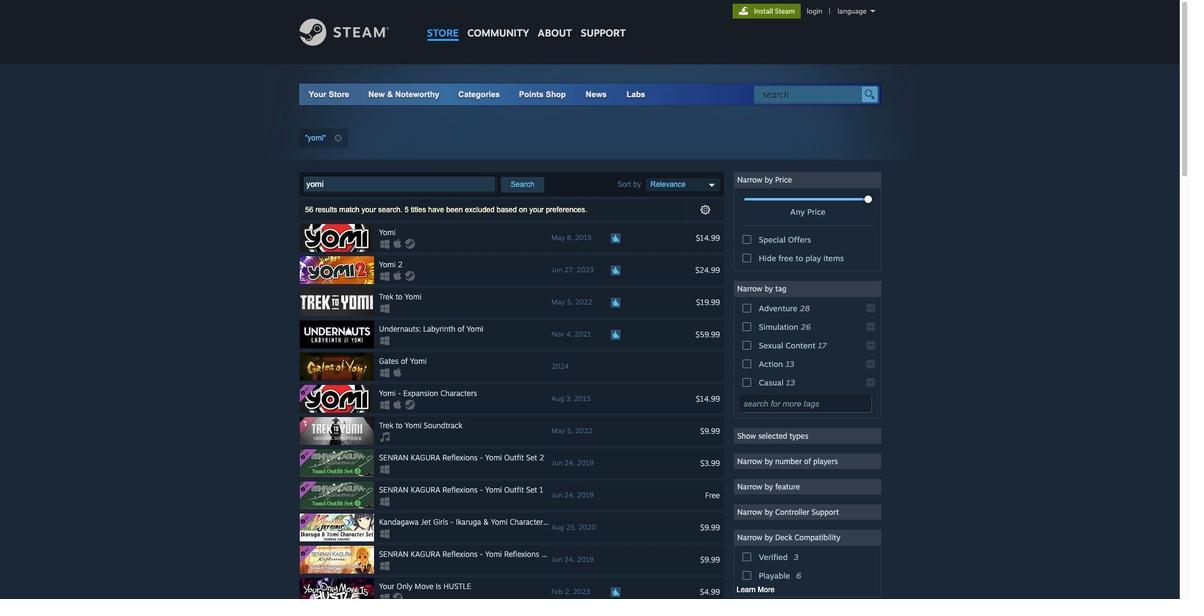 Task type: describe. For each thing, give the bounding box(es) containing it.
link to the steam homepage image
[[299, 19, 408, 46]]

global menu navigation
[[423, 0, 630, 45]]



Task type: vqa. For each thing, say whether or not it's contained in the screenshot.
agreement
no



Task type: locate. For each thing, give the bounding box(es) containing it.
search search field
[[763, 87, 859, 103]]

None text field
[[303, 176, 496, 193], [740, 396, 871, 413], [303, 176, 496, 193], [740, 396, 871, 413]]

main content
[[0, 64, 1180, 600]]

None search field
[[754, 86, 879, 103]]

account menu navigation
[[733, 4, 881, 19]]



